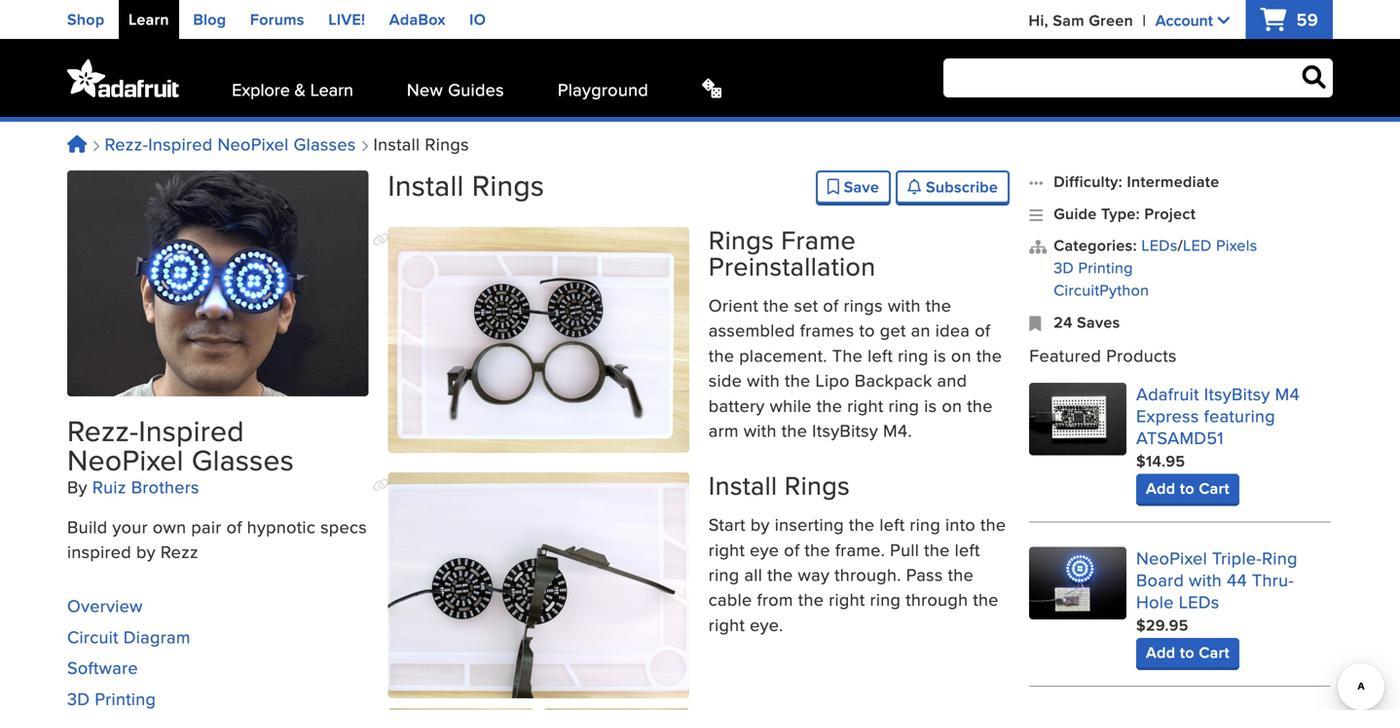 Task type: vqa. For each thing, say whether or not it's contained in the screenshot.
with
yes



Task type: locate. For each thing, give the bounding box(es) containing it.
overview
[[67, 593, 143, 618]]

rezz- inside breadcrumbs element
[[105, 132, 148, 156]]

bell o image
[[908, 179, 922, 194]]

None search field
[[944, 58, 1334, 97]]

add to cart link down $29.95
[[1137, 638, 1240, 667]]

1 vertical spatial install rings
[[388, 164, 545, 206]]

the right into
[[981, 512, 1007, 537]]

inspired inside rezz-inspired neopixel glasses by ruiz brothers
[[139, 410, 244, 452]]

of
[[823, 293, 839, 318], [975, 318, 991, 343], [227, 514, 242, 539], [784, 537, 800, 562]]

2 page content region from the top
[[373, 221, 1010, 710]]

1 cart from the top
[[1199, 477, 1230, 500]]

on
[[952, 343, 972, 368], [942, 393, 963, 418]]

2 horizontal spatial neopixel
[[1137, 545, 1208, 570]]

page content region containing rings frame preinstallation
[[373, 221, 1010, 710]]

hi, sam green | account
[[1029, 9, 1214, 32]]

itsybitsy down lipo
[[813, 418, 879, 443]]

0 vertical spatial glasses
[[294, 132, 356, 156]]

1 horizontal spatial by
[[751, 512, 770, 537]]

itsybitsy
[[1205, 381, 1271, 406], [813, 418, 879, 443]]

2 link image from the top
[[373, 478, 390, 492]]

triple-
[[1213, 545, 1263, 570]]

inspired down adafruit logo
[[148, 132, 213, 156]]

learn link
[[129, 8, 169, 31]]

0 horizontal spatial by
[[136, 539, 156, 564]]

the up 'side'
[[709, 343, 735, 368]]

inspired for rezz-inspired neopixel glasses by ruiz brothers
[[139, 410, 244, 452]]

on down and
[[942, 393, 963, 418]]

pull
[[891, 537, 920, 562]]

glasses up pair
[[192, 439, 294, 481]]

add to cart link down $14.95
[[1137, 474, 1240, 503]]

0 vertical spatial link image
[[373, 233, 390, 246]]

while
[[770, 393, 812, 418]]

add to cart link for leds
[[1137, 638, 1240, 667]]

assembled
[[709, 318, 796, 343]]

0 horizontal spatial itsybitsy
[[813, 418, 879, 443]]

led pixels link
[[1184, 234, 1258, 256]]

save link
[[816, 170, 891, 204]]

neopixel for rezz-inspired neopixel glasses
[[218, 132, 289, 156]]

difficulty: intermediate
[[1054, 170, 1220, 193]]

0 vertical spatial leds
[[1142, 234, 1178, 256]]

to down $14.95
[[1181, 477, 1195, 500]]

featured
[[1030, 343, 1102, 368]]

software
[[67, 655, 138, 680]]

the up frame.
[[849, 512, 875, 537]]

1 vertical spatial cart
[[1199, 641, 1230, 664]]

featuring
[[1205, 403, 1276, 428]]

preinstallation
[[709, 247, 876, 285]]

1 horizontal spatial leds
[[1179, 589, 1220, 614]]

glasses for rezz-inspired neopixel glasses
[[294, 132, 356, 156]]

the
[[833, 343, 863, 368]]

1 vertical spatial by
[[136, 539, 156, 564]]

adafruit logo image
[[67, 58, 179, 97]]

overview circuit diagram software
[[67, 593, 191, 680]]

1 vertical spatial glasses
[[192, 439, 294, 481]]

categories image
[[1030, 234, 1044, 301]]

guide tagline element
[[67, 514, 369, 564]]

by
[[67, 474, 88, 499]]

add inside adafruit itsybitsy m4 express featuring atsamd51 $14.95 add to cart
[[1147, 477, 1176, 500]]

&
[[295, 77, 306, 102]]

save
[[840, 175, 880, 198]]

install rings down new
[[369, 132, 469, 156]]

1 link image from the top
[[373, 233, 390, 246]]

0 vertical spatial cart
[[1199, 477, 1230, 500]]

learn right &
[[310, 77, 354, 102]]

ring down an
[[898, 343, 929, 368]]

into
[[946, 512, 976, 537]]

0 horizontal spatial learn
[[129, 8, 169, 31]]

adabox
[[389, 8, 446, 31]]

0 vertical spatial install rings
[[369, 132, 469, 156]]

right down backpack
[[848, 393, 884, 418]]

io link
[[470, 8, 486, 31]]

1 page content region from the top
[[373, 164, 1010, 710]]

rezz- inside rezz-inspired neopixel glasses by ruiz brothers
[[67, 410, 139, 452]]

explore & learn
[[232, 77, 354, 102]]

to down $29.95
[[1181, 641, 1195, 664]]

account
[[1156, 9, 1214, 32]]

playground
[[558, 77, 649, 102]]

0 horizontal spatial leds
[[1142, 234, 1178, 256]]

adafruit itsybitsy m4 express featuring atsamd51 $14.95 add to cart
[[1137, 381, 1300, 500]]

neopixel inside breadcrumbs element
[[218, 132, 289, 156]]

skill level element
[[1030, 170, 1331, 193]]

inspired
[[148, 132, 213, 156], [139, 410, 244, 452]]

with
[[888, 293, 921, 318], [747, 368, 780, 393], [744, 418, 777, 443], [1190, 567, 1223, 592]]

rezz- for rezz-inspired neopixel glasses
[[105, 132, 148, 156]]

0 vertical spatial install
[[374, 132, 420, 156]]

led_pixels_frame ring install 1.jpg image
[[388, 472, 689, 699]]

software link
[[67, 655, 138, 680]]

new guides
[[407, 77, 504, 102]]

forums link
[[250, 8, 305, 31]]

guide pages element
[[67, 584, 369, 710]]

glasses inside breadcrumbs element
[[294, 132, 356, 156]]

install inside install rings start by inserting the left ring into the right eye of the frame. pull the left ring all the way through. pass the cable from the right ring through the right eye.
[[709, 467, 778, 504]]

io
[[470, 8, 486, 31]]

set
[[794, 293, 819, 318]]

products
[[1107, 343, 1177, 368]]

1 vertical spatial neopixel
[[67, 439, 184, 481]]

install inside breadcrumbs element
[[374, 132, 420, 156]]

the
[[764, 293, 790, 318], [926, 293, 952, 318], [709, 343, 735, 368], [977, 343, 1003, 368], [785, 368, 811, 393], [817, 393, 843, 418], [968, 393, 993, 418], [782, 418, 808, 443], [849, 512, 875, 537], [981, 512, 1007, 537], [805, 537, 831, 562], [925, 537, 950, 562], [768, 562, 793, 587], [948, 562, 974, 587], [799, 587, 824, 612], [974, 587, 999, 612]]

leds
[[1142, 234, 1178, 256], [1179, 589, 1220, 614]]

add to cart link
[[1137, 474, 1240, 503], [1137, 638, 1240, 667]]

by
[[751, 512, 770, 537], [136, 539, 156, 564]]

ring up m4.
[[889, 393, 920, 418]]

learn left blog
[[129, 8, 169, 31]]

of right "eye"
[[784, 537, 800, 562]]

left down into
[[955, 537, 981, 562]]

2 vertical spatial to
[[1181, 641, 1195, 664]]

learn home image
[[67, 135, 87, 153]]

inserting
[[775, 512, 844, 537]]

is down backpack
[[925, 393, 937, 418]]

leds inside categories: leds / led pixels 3d printing circuitpython
[[1142, 234, 1178, 256]]

through.
[[835, 562, 902, 587]]

1 vertical spatial add
[[1147, 641, 1176, 664]]

0 vertical spatial itsybitsy
[[1205, 381, 1271, 406]]

left down get
[[868, 343, 893, 368]]

page content region containing install rings
[[373, 164, 1010, 710]]

install rings down 'guides' on the top of page
[[388, 164, 545, 206]]

page content region
[[373, 164, 1010, 710], [373, 221, 1010, 710]]

1 vertical spatial link image
[[373, 478, 390, 492]]

1 chevron right image from the left
[[92, 140, 100, 152]]

2 vertical spatial install
[[709, 467, 778, 504]]

an
[[911, 318, 931, 343]]

ring
[[898, 343, 929, 368], [889, 393, 920, 418], [910, 512, 941, 537], [709, 562, 740, 587], [870, 587, 901, 612]]

install rings start by inserting the left ring into the right eye of the frame. pull the left ring all the way through. pass the cable from the right ring through the right eye.
[[709, 467, 1007, 637]]

guide
[[1054, 202, 1097, 225]]

59
[[1292, 7, 1319, 32]]

with left 44
[[1190, 567, 1223, 592]]

with down battery
[[744, 418, 777, 443]]

itsybitsy left m4
[[1205, 381, 1271, 406]]

sam
[[1053, 9, 1085, 32]]

on down idea
[[952, 343, 972, 368]]

glasses down &
[[294, 132, 356, 156]]

1 add to cart link from the top
[[1137, 474, 1240, 503]]

shop link
[[67, 8, 105, 31]]

of right pair
[[227, 514, 242, 539]]

by up "eye"
[[751, 512, 770, 537]]

to inside neopixel triple-ring board with 44 thru- hole leds $29.95 add to cart
[[1181, 641, 1195, 664]]

1 horizontal spatial itsybitsy
[[1205, 381, 1271, 406]]

2 add to cart link from the top
[[1137, 638, 1240, 667]]

pixels
[[1217, 234, 1258, 256]]

backpack
[[855, 368, 933, 393]]

from
[[757, 587, 794, 612]]

install rings
[[369, 132, 469, 156], [388, 164, 545, 206]]

0 vertical spatial to
[[860, 318, 876, 343]]

inspired inside breadcrumbs element
[[148, 132, 213, 156]]

neopixel inside rezz-inspired neopixel glasses by ruiz brothers
[[67, 439, 184, 481]]

the left set at the top of the page
[[764, 293, 790, 318]]

glasses inside rezz-inspired neopixel glasses by ruiz brothers
[[192, 439, 294, 481]]

1 vertical spatial leds
[[1179, 589, 1220, 614]]

of right idea
[[975, 318, 991, 343]]

cart down neopixel triple-ring board with 44 thru- hole leds link
[[1199, 641, 1230, 664]]

hypnotic
[[247, 514, 316, 539]]

2 add from the top
[[1147, 641, 1176, 664]]

1 vertical spatial to
[[1181, 477, 1195, 500]]

the up from
[[768, 562, 793, 587]]

to
[[860, 318, 876, 343], [1181, 477, 1195, 500], [1181, 641, 1195, 664]]

rezz- up ruiz
[[67, 410, 139, 452]]

skill level image
[[1030, 170, 1044, 193]]

neopixel
[[218, 132, 289, 156], [67, 439, 184, 481], [1137, 545, 1208, 570]]

get
[[880, 318, 907, 343]]

cart down atsamd51
[[1199, 477, 1230, 500]]

0 vertical spatial rezz-
[[105, 132, 148, 156]]

rezz-
[[105, 132, 148, 156], [67, 410, 139, 452]]

right down start at the right bottom of page
[[709, 537, 745, 562]]

0 vertical spatial add to cart link
[[1137, 474, 1240, 503]]

2 cart from the top
[[1199, 641, 1230, 664]]

0 vertical spatial inspired
[[148, 132, 213, 156]]

0 vertical spatial neopixel
[[218, 132, 289, 156]]

categories:
[[1054, 234, 1138, 257]]

1 vertical spatial add to cart link
[[1137, 638, 1240, 667]]

1 horizontal spatial neopixel
[[218, 132, 289, 156]]

ring down through. on the right of page
[[870, 587, 901, 612]]

1 vertical spatial itsybitsy
[[813, 418, 879, 443]]

brothers
[[131, 474, 199, 499]]

rings inside rings frame preinstallation orient the set of rings with the assembled frames to get an idea of the placement. the left ring is on the side with the lipo backpack and battery while the right ring is on the arm with the itsybitsy m4.
[[709, 221, 774, 259]]

to down "rings"
[[860, 318, 876, 343]]

2 vertical spatial neopixel
[[1137, 545, 1208, 570]]

is up and
[[934, 343, 947, 368]]

lipo
[[816, 368, 850, 393]]

1 vertical spatial learn
[[310, 77, 354, 102]]

circuitpython
[[1054, 279, 1150, 301]]

1 horizontal spatial learn
[[310, 77, 354, 102]]

featured products for guide region
[[1030, 343, 1331, 710]]

rezz-inspired neopixel glasses
[[105, 132, 356, 156]]

0 vertical spatial by
[[751, 512, 770, 537]]

1 horizontal spatial chevron right image
[[361, 140, 369, 152]]

right inside rings frame preinstallation orient the set of rings with the assembled frames to get an idea of the placement. the left ring is on the side with the lipo backpack and battery while the right ring is on the arm with the itsybitsy m4.
[[848, 393, 884, 418]]

0 horizontal spatial chevron right image
[[92, 140, 100, 152]]

rings inside breadcrumbs element
[[425, 132, 469, 156]]

categories: leds / led pixels 3d printing circuitpython
[[1054, 234, 1258, 301]]

chevron right image
[[92, 140, 100, 152], [361, 140, 369, 152]]

inspired up brothers
[[139, 410, 244, 452]]

rezz- right learn home icon
[[105, 132, 148, 156]]

0 vertical spatial add
[[1147, 477, 1176, 500]]

glasses
[[294, 132, 356, 156], [192, 439, 294, 481]]

1 vertical spatial rezz-
[[67, 410, 139, 452]]

diagram
[[124, 624, 191, 649]]

0 horizontal spatial neopixel
[[67, 439, 184, 481]]

link image
[[373, 233, 390, 246], [373, 478, 390, 492]]

1 vertical spatial inspired
[[139, 410, 244, 452]]

right
[[848, 393, 884, 418], [709, 537, 745, 562], [829, 587, 866, 612], [709, 612, 745, 637]]

3d printing link
[[1054, 256, 1134, 279]]

by inside 'build your own pair of hypnotic specs inspired by rezz'
[[136, 539, 156, 564]]

ruiz
[[92, 474, 126, 499]]

1 add from the top
[[1147, 477, 1176, 500]]

leds inside neopixel triple-ring board with 44 thru- hole leds $29.95 add to cart
[[1179, 589, 1220, 614]]

learn inside popup button
[[310, 77, 354, 102]]

add down $14.95
[[1147, 477, 1176, 500]]

cart
[[1199, 477, 1230, 500], [1199, 641, 1230, 664]]

by down your at the left bottom
[[136, 539, 156, 564]]

1 vertical spatial install
[[388, 164, 464, 206]]

all
[[745, 562, 763, 587]]

add down $29.95
[[1147, 641, 1176, 664]]

rings
[[844, 293, 883, 318]]

None search field
[[741, 58, 1334, 97]]



Task type: describe. For each thing, give the bounding box(es) containing it.
hole
[[1137, 589, 1175, 614]]

arm
[[709, 418, 739, 443]]

guide type image
[[1030, 202, 1044, 225]]

eye.
[[750, 612, 784, 637]]

placement.
[[740, 343, 828, 368]]

thru-
[[1253, 567, 1295, 592]]

with inside neopixel triple-ring board with 44 thru- hole leds $29.95 add to cart
[[1190, 567, 1223, 592]]

idea
[[936, 318, 970, 343]]

your
[[112, 514, 148, 539]]

59 link
[[1261, 7, 1319, 32]]

the down while
[[782, 418, 808, 443]]

frame.
[[836, 537, 886, 562]]

featured products
[[1030, 343, 1177, 368]]

rings frame preinstallation orient the set of rings with the assembled frames to get an idea of the placement. the left ring is on the side with the lipo backpack and battery while the right ring is on the arm with the itsybitsy m4.
[[709, 221, 1003, 443]]

guide type element
[[1030, 202, 1331, 225]]

1 vertical spatial is
[[925, 393, 937, 418]]

build your own pair of hypnotic specs inspired by rezz
[[67, 514, 367, 564]]

explore
[[232, 77, 290, 102]]

neopixel inside neopixel triple-ring board with 44 thru- hole leds $29.95 add to cart
[[1137, 545, 1208, 570]]

bookmark o image
[[828, 179, 840, 194]]

view a random guide image
[[702, 78, 722, 98]]

the up way
[[805, 537, 831, 562]]

express
[[1137, 403, 1200, 428]]

adafruit itsybitsy m4 express featuring atsamd51 link
[[1137, 381, 1300, 450]]

own
[[153, 514, 186, 539]]

rezz-inspired neopixel glasses link
[[105, 132, 356, 156]]

the down and
[[968, 393, 993, 418]]

leds link
[[1142, 234, 1178, 256]]

glasses for rezz-inspired neopixel glasses by ruiz brothers
[[192, 439, 294, 481]]

cart inside adafruit itsybitsy m4 express featuring atsamd51 $14.95 add to cart
[[1199, 477, 1230, 500]]

led
[[1184, 234, 1212, 256]]

guide metadata element
[[1030, 170, 1331, 333]]

favorites count image
[[1030, 311, 1044, 333]]

live! link
[[328, 8, 366, 31]]

24 saves
[[1054, 311, 1121, 333]]

add inside neopixel triple-ring board with 44 thru- hole leds $29.95 add to cart
[[1147, 641, 1176, 664]]

battery
[[709, 393, 765, 418]]

ring
[[1263, 545, 1298, 570]]

guide categories element
[[1030, 234, 1331, 301]]

the left featured
[[977, 343, 1003, 368]]

live!
[[328, 8, 366, 31]]

right down cable
[[709, 612, 745, 637]]

by inside install rings start by inserting the left ring into the right eye of the frame. pull the left ring all the way through. pass the cable from the right ring through the right eye.
[[751, 512, 770, 537]]

left inside rings frame preinstallation orient the set of rings with the assembled frames to get an idea of the placement. the left ring is on the side with the lipo backpack and battery while the right ring is on the arm with the itsybitsy m4.
[[868, 343, 893, 368]]

board
[[1137, 567, 1185, 592]]

page content region for guide metadata element on the top of page
[[373, 221, 1010, 710]]

blog link
[[193, 8, 226, 31]]

rings inside install rings start by inserting the left ring into the right eye of the frame. pull the left ring all the way through. pass the cable from the right ring through the right eye.
[[785, 467, 850, 504]]

frame
[[782, 221, 856, 259]]

difficulty:
[[1054, 170, 1123, 193]]

breadcrumbs element
[[67, 132, 469, 157]]

rezz
[[161, 539, 199, 564]]

link image for rings
[[373, 233, 390, 246]]

specs
[[321, 514, 367, 539]]

blog
[[193, 8, 226, 31]]

shop
[[67, 8, 105, 31]]

the down way
[[799, 587, 824, 612]]

$14.95
[[1137, 449, 1186, 472]]

eye
[[750, 537, 780, 562]]

link image for install
[[373, 478, 390, 492]]

pair
[[191, 514, 222, 539]]

itsybitsy inside adafruit itsybitsy m4 express featuring atsamd51 $14.95 add to cart
[[1205, 381, 1271, 406]]

neopixel for rezz-inspired neopixel glasses by ruiz brothers
[[67, 439, 184, 481]]

/
[[1178, 234, 1184, 257]]

guide information element
[[67, 170, 369, 564]]

type:
[[1102, 202, 1141, 225]]

with up get
[[888, 293, 921, 318]]

of right set at the top of the page
[[823, 293, 839, 318]]

atsamd51
[[1137, 425, 1224, 450]]

the up idea
[[926, 293, 952, 318]]

orient
[[709, 293, 759, 318]]

way
[[798, 562, 830, 587]]

green
[[1089, 9, 1134, 32]]

adafruit
[[1137, 381, 1200, 406]]

rezz-inspired neopixel glasses by ruiz brothers
[[67, 410, 294, 499]]

guides
[[448, 77, 504, 102]]

right down through. on the right of page
[[829, 587, 866, 612]]

the right through on the bottom right of page
[[974, 587, 999, 612]]

|
[[1143, 9, 1147, 32]]

with down placement.
[[747, 368, 780, 393]]

2 chevron right image from the left
[[361, 140, 369, 152]]

the down lipo
[[817, 393, 843, 418]]

led_pixels_rings frame preinstall.jpg image
[[388, 227, 689, 453]]

subscribe
[[922, 175, 999, 198]]

to inside rings frame preinstallation orient the set of rings with the assembled frames to get an idea of the placement. the left ring is on the side with the lipo backpack and battery while the right ring is on the arm with the itsybitsy m4.
[[860, 318, 876, 343]]

guide favorites count element
[[1030, 311, 1331, 333]]

the up while
[[785, 368, 811, 393]]

subscribe link
[[896, 170, 1010, 204]]

the up through on the bottom right of page
[[948, 562, 974, 587]]

build
[[67, 514, 108, 539]]

inspired for rezz-inspired neopixel glasses
[[148, 132, 213, 156]]

install rings inside breadcrumbs element
[[369, 132, 469, 156]]

overview link
[[67, 593, 143, 618]]

$29.95
[[1137, 614, 1189, 636]]

printing
[[1079, 256, 1134, 279]]

search image
[[1303, 65, 1327, 89]]

left up pull
[[880, 512, 905, 537]]

pass
[[907, 562, 944, 587]]

hi,
[[1029, 9, 1049, 32]]

explore & learn button
[[232, 77, 354, 102]]

neopixel triple-ring board with 44 thru- hole leds link
[[1137, 545, 1298, 614]]

0 vertical spatial on
[[952, 343, 972, 368]]

add to cart link for to
[[1137, 474, 1240, 503]]

cart inside neopixel triple-ring board with 44 thru- hole leds $29.95 add to cart
[[1199, 641, 1230, 664]]

itsybitsy inside rings frame preinstallation orient the set of rings with the assembled frames to get an idea of the placement. the left ring is on the side with the lipo backpack and battery while the right ring is on the arm with the itsybitsy m4.
[[813, 418, 879, 443]]

to inside adafruit itsybitsy m4 express featuring atsamd51 $14.95 add to cart
[[1181, 477, 1195, 500]]

page content region for guide type element
[[373, 164, 1010, 710]]

of inside install rings start by inserting the left ring into the right eye of the frame. pull the left ring all the way through. pass the cable from the right ring through the right eye.
[[784, 537, 800, 562]]

rezz- for rezz-inspired neopixel glasses by ruiz brothers
[[67, 410, 139, 452]]

44
[[1227, 567, 1248, 592]]

ruiz brothers link
[[92, 474, 199, 499]]

1 vertical spatial on
[[942, 393, 963, 418]]

0 vertical spatial learn
[[129, 8, 169, 31]]

intermediate
[[1128, 170, 1220, 193]]

adabox link
[[389, 8, 446, 31]]

playground link
[[558, 77, 649, 102]]

0 vertical spatial is
[[934, 343, 947, 368]]

cable
[[709, 587, 753, 612]]

ring up cable
[[709, 562, 740, 587]]

circuit
[[67, 624, 119, 649]]

account button
[[1156, 9, 1230, 32]]

ring up pull
[[910, 512, 941, 537]]

of inside 'build your own pair of hypnotic specs inspired by rezz'
[[227, 514, 242, 539]]

the up pass
[[925, 537, 950, 562]]



